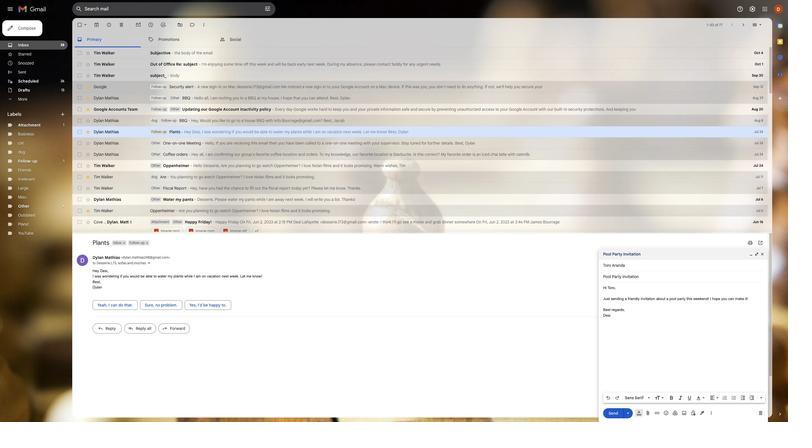 Task type: describe. For each thing, give the bounding box(es) containing it.
14 row from the top
[[72, 194, 768, 206]]

re:
[[176, 62, 182, 67]]

tim walker for oct 1
[[94, 62, 115, 67]]

promising. for dog are - you planning to go watch oppenheimer? i love nolan films and it looks promising.
[[296, 175, 315, 180]]

1 horizontal spatial account
[[355, 84, 370, 90]]

scheduled link
[[18, 79, 39, 84]]

tim walker for jul 6
[[94, 209, 113, 214]]

you right then
[[278, 141, 285, 146]]

drafts
[[18, 88, 30, 93]]

plants main content
[[72, 18, 773, 423]]

5 row from the top
[[72, 93, 768, 104]]

- left you
[[167, 175, 169, 180]]

1 horizontal spatial can
[[309, 96, 316, 101]]

sending
[[611, 297, 624, 302]]

plants inside row
[[169, 130, 180, 135]]

jul for hey, have you had the chance to fill out the fiscal report today yet? please let me know. thanks.
[[756, 186, 761, 191]]

1 horizontal spatial 8
[[762, 119, 764, 123]]

1 horizontal spatial do
[[462, 84, 466, 90]]

films for oppenheimer - are you planning to go watch oppenheimer? i love nolan films and it looks promising.
[[281, 209, 290, 214]]

- left the i'm
[[199, 62, 201, 67]]

follow-up up one-
[[161, 119, 177, 123]]

desi inside best regards, desi
[[603, 314, 611, 318]]

friends link
[[18, 168, 31, 173]]

nolan for dog are - you planning to go watch oppenheimer? i love nolan films and it looks promising.
[[254, 175, 264, 180]]

to
[[320, 152, 324, 157]]

tim for jul 6
[[94, 209, 100, 214]]

dylan mathias for follow-up plants - hey desi, i was wondering if you would be able to water my plants while i am on vacation next week. let me know! best, dylan
[[94, 130, 119, 135]]

10 row from the top
[[72, 149, 768, 160]]

nolan for oppenheimer - are you planning to go watch oppenheimer? i love nolan films and it looks promising.
[[270, 209, 280, 214]]

insert photo image
[[682, 411, 687, 417]]

mathias for other coffee orders - hey all, i am confirming our group's favorite coffee location and orders. to my knowledge, our favorite location is starbucks. is this correct? my favorite order is an iced chai latte with oatmilk.
[[105, 152, 119, 157]]

can inside button
[[111, 303, 117, 308]]

jul for hello, if you are receiving this email then you have been called to a one-on-one meeting with your supervisor. stay tuned for further details. best, dylan
[[754, 141, 759, 145]]

social tab
[[215, 32, 286, 47]]

bbq down the alert
[[182, 96, 190, 101]]

attachment inside labels navigation
[[18, 123, 41, 128]]

order
[[462, 152, 472, 157]]

an
[[477, 152, 481, 157]]

next inside hey desi, i was wondering if you would be able to water my plants while i am on vacation next week. let me know! best, dylan
[[222, 275, 229, 279]]

1 pants from the left
[[182, 197, 193, 202]]

2 fri, from the left
[[483, 220, 488, 225]]

0 vertical spatial oppenheimer
[[163, 163, 189, 169]]

weekend!
[[694, 297, 709, 302]]

insert signature image
[[700, 411, 705, 417]]

jul 7
[[756, 186, 764, 191]]

4 inside row
[[761, 51, 764, 55]]

2 horizontal spatial planning
[[236, 163, 251, 169]]

2 pm from the left
[[524, 220, 530, 225]]

jul inside jul 24, 2023, 3:49 pm cell
[[698, 256, 702, 260]]

1 horizontal spatial are
[[179, 209, 185, 214]]

sep 30
[[752, 73, 764, 78]]

0 vertical spatial desserie,
[[203, 163, 220, 169]]

tim for jul 7
[[94, 186, 100, 191]]

oatmilk.
[[517, 152, 531, 157]]

1 horizontal spatial secure
[[522, 84, 534, 90]]

sent
[[18, 70, 26, 75]]

1 new from the left
[[201, 84, 208, 90]]

discard draft ‪(⌘⇧d)‬ image
[[758, 411, 764, 417]]

able inside row
[[260, 130, 268, 135]]

jul for desserie, please water my pants while i am away next week. i will write you a list. thanks!
[[756, 198, 761, 202]]

google right day
[[294, 107, 307, 112]]

dylan mathias for other coffee orders - hey all, i am confirming our group's favorite coffee location and orders. to my knowledge, our favorite location is starbucks. is this correct? my favorite order is an iced chai latte with oatmilk.
[[94, 152, 119, 157]]

time
[[235, 62, 243, 67]]

orders
[[176, 152, 188, 157]]

indent less ‪(⌘[)‬ image
[[740, 396, 746, 402]]

jul 11
[[756, 175, 764, 179]]

be left back
[[282, 62, 286, 67]]

1 horizontal spatial body
[[181, 51, 191, 56]]

on inside hey desi, i was wondering if you would be able to water my plants while i am on vacation next week. let me know! best, dylan
[[202, 275, 206, 279]]

best, up supervisor.
[[388, 130, 397, 135]]

more image
[[201, 22, 207, 28]]

google left accounts
[[94, 107, 108, 112]]

follow-up link
[[18, 159, 37, 164]]

you right keep on the top of page
[[343, 107, 349, 112]]

misc. link
[[18, 195, 27, 200]]

+2 button
[[255, 229, 259, 234]]

follow-up inside labels navigation
[[18, 159, 37, 164]]

to right you
[[194, 175, 198, 180]]

- down updating
[[188, 118, 190, 123]]

1 vertical spatial email
[[259, 141, 268, 146]]

0 horizontal spatial if
[[216, 141, 218, 146]]

12
[[760, 85, 764, 89]]

to left fill
[[245, 186, 249, 191]]

this right the 'receiving'
[[251, 141, 258, 146]]

numbered list ‪(⌘⇧7)‬ image
[[722, 396, 728, 402]]

be down bbq - hey, would you like to go to a house bbq with info.bourrage@gmail.com? best, jacob
[[255, 130, 259, 135]]

- down report
[[176, 209, 178, 214]]

other inside other water my pants - desserie, please water my pants while i am away next week. i will write you a list. thanks!
[[151, 198, 160, 202]]

1 horizontal spatial was
[[204, 130, 211, 135]]

like
[[219, 118, 225, 123]]

- right water
[[194, 197, 196, 202]]

Search mail text field
[[85, 6, 248, 12]]

our left built-
[[548, 107, 554, 112]]

advanced search options image
[[262, 3, 273, 14]]

- right subject_
[[168, 73, 169, 78]]

my right 'to'
[[325, 152, 330, 157]]

redo ‪(⌘y)‬ image
[[615, 396, 620, 402]]

a right see
[[410, 220, 412, 225]]

go down the had
[[214, 209, 219, 214]]

bbq down updating
[[179, 118, 187, 123]]

0 vertical spatial of
[[715, 23, 719, 27]]

urgent
[[417, 62, 428, 67]]

forward
[[170, 327, 185, 332]]

and right 'week'
[[267, 62, 274, 67]]

my right during
[[340, 62, 346, 67]]

you up the 'receiving'
[[235, 130, 242, 135]]

3:46
[[515, 220, 523, 225]]

other link
[[18, 204, 29, 209]]

the right out on the left
[[262, 186, 268, 191]]

wondering inside hey desi, i was wondering if you would be able to water my plants while i am on vacation next week. let me know! best, dylan
[[102, 275, 119, 279]]

this right device.
[[405, 84, 412, 90]]

business
[[18, 132, 34, 137]]

noticed
[[288, 84, 301, 90]]

and down other oppenheimer - hello desserie, are you planning to go watch oppenheimer? i love nolan films and it looks promising. warm wishes, tim
[[275, 175, 282, 180]]

all
[[147, 327, 151, 332]]

tim for jul 11
[[94, 175, 100, 180]]

2 new from the left
[[306, 84, 313, 90]]

go up out on the left
[[257, 163, 261, 169]]

let inside hey desi, i was wondering if you would be able to water my plants while i am on vacation next week. let me know! best, dylan
[[240, 275, 245, 279]]

2 happy from the left
[[216, 220, 227, 225]]

be inside "button"
[[203, 303, 208, 308]]

knowledge,
[[331, 152, 352, 157]]

hey inside hey desi, i was wondering if you would be able to water my plants while i am on vacation next week. let me know! best, dylan
[[93, 269, 99, 273]]

problem.
[[161, 303, 178, 308]]

more send options image
[[625, 411, 631, 417]]

compose button
[[2, 20, 42, 36]]

13 row from the top
[[72, 183, 768, 194]]

primary tab
[[72, 32, 143, 47]]

0 horizontal spatial account
[[223, 107, 239, 112]]

1 horizontal spatial for
[[422, 141, 427, 146]]

0 vertical spatial promising.
[[354, 163, 373, 169]]

close image
[[760, 252, 765, 257]]

somewhere
[[455, 220, 476, 225]]

2 horizontal spatial love
[[304, 163, 311, 169]]

with down policy
[[266, 118, 273, 123]]

0 vertical spatial nolan
[[312, 163, 322, 169]]

i'll
[[392, 220, 396, 225]]

search mail image
[[74, 4, 84, 14]]

every
[[275, 107, 285, 112]]

2 on- from the left
[[334, 141, 340, 146]]

sure, no problem. button
[[140, 301, 182, 310]]

1 vertical spatial hey,
[[190, 186, 198, 191]]

would inside hey desi, i was wondering if you would be able to water my plants while i am on vacation next week. let me know! best, dylan
[[130, 275, 140, 279]]

safe
[[402, 107, 410, 112]]

labels heading
[[7, 112, 60, 117]]

row containing cove
[[72, 217, 768, 239]]

main menu image
[[7, 6, 14, 12]]

compose
[[18, 26, 36, 31]]

you left like
[[212, 118, 218, 123]]

38
[[61, 43, 64, 47]]

8 row from the top
[[72, 127, 768, 138]]

jul for hey desi, i was wondering if you would be able to water my plants while i am on vacation next week. let me know! best, dylan
[[754, 130, 759, 134]]

my up the oppenheimer - are you planning to go watch oppenheimer? i love nolan films and it looks promising.
[[239, 197, 244, 202]]

you left the are on the top left of page
[[219, 141, 226, 146]]

- up office
[[172, 51, 173, 56]]

gmail image
[[18, 3, 49, 15]]

water
[[163, 197, 175, 202]]

to right hard
[[328, 107, 332, 112]]

sep for google
[[754, 85, 760, 89]]

0 vertical spatial email
[[203, 51, 213, 56]]

been
[[295, 141, 304, 146]]

you up "dog are - you planning to go watch oppenheimer? i love nolan films and it looks promising."
[[228, 163, 235, 169]]

serif
[[635, 396, 644, 401]]

0 vertical spatial hey,
[[191, 118, 199, 123]]

2 row from the top
[[72, 59, 768, 70]]

- up updating
[[191, 96, 193, 101]]

follow- inside 'button'
[[129, 241, 141, 245]]

1 vertical spatial have
[[199, 186, 208, 191]]

snoozed
[[18, 61, 34, 66]]

aug 8
[[755, 119, 764, 123]]

0 vertical spatial while
[[303, 130, 312, 135]]

0 vertical spatial dog
[[151, 119, 157, 123]]

this inside message body text field
[[687, 297, 693, 302]]

- left hello,
[[202, 141, 204, 146]]

to right need
[[457, 84, 461, 90]]

1 vertical spatial ,
[[116, 261, 117, 266]]

house.
[[268, 96, 280, 101]]

oct for oct 4
[[754, 51, 761, 55]]

bbq up inactivity
[[248, 96, 256, 101]]

a left list.
[[332, 197, 334, 202]]

1 vertical spatial while
[[256, 197, 266, 202]]

week. inside hey desi, i was wondering if you would be able to water my plants while i am on vacation next week. let me know! best, dylan
[[230, 275, 239, 279]]

1 vertical spatial of
[[192, 51, 195, 56]]

pop out image
[[755, 252, 759, 257]]

business link
[[18, 132, 34, 137]]

toggle split pane mode image
[[752, 22, 758, 28]]

a right noticed
[[302, 84, 305, 90]]

1 horizontal spatial if
[[402, 84, 404, 90]]

1 vertical spatial me
[[330, 186, 335, 191]]

row containing google
[[72, 81, 768, 93]]

list.
[[335, 197, 341, 202]]

other inside the 'other one-on-one meeting - hello, if you are receiving this email then you have been called to a one-on-one meeting with your supervisor. stay tuned for further details. best, dylan'
[[151, 141, 160, 145]]

a up inactivity
[[245, 96, 247, 101]]

0 horizontal spatial body
[[170, 73, 179, 78]]

show details image
[[147, 262, 151, 265]]

- down meeting
[[190, 163, 192, 169]]

toro,
[[608, 286, 616, 291]]

tim for oct 1
[[94, 62, 101, 67]]

wondering inside row
[[212, 130, 231, 135]]

scheduled
[[18, 79, 39, 84]]

1 horizontal spatial please
[[311, 186, 323, 191]]

0 vertical spatial oppenheimer?
[[274, 163, 301, 169]]

0 vertical spatial will
[[275, 62, 281, 67]]

follow-up right team
[[151, 107, 167, 112]]

2 horizontal spatial at
[[511, 220, 514, 225]]

sans serif
[[625, 396, 644, 401]]

1 horizontal spatial have
[[286, 141, 294, 146]]

dylan inside hey desi, i was wondering if you would be able to water my plants while i am on vacation next week. let me know! best, dylan
[[93, 286, 102, 290]]

dog inside "dog are - you planning to go watch oppenheimer? i love nolan films and it looks promising."
[[151, 175, 157, 179]]

insert link ‪(⌘k)‬ image
[[655, 411, 660, 417]]

1 horizontal spatial jun
[[489, 220, 496, 225]]

friends
[[18, 168, 31, 173]]

promotions
[[158, 37, 180, 42]]

to right like
[[226, 118, 230, 123]]

2 horizontal spatial if
[[485, 84, 487, 90]]

11
[[761, 175, 764, 179]]

keep
[[333, 107, 342, 112]]

snooze image
[[148, 22, 154, 28]]

15 row from the top
[[72, 206, 768, 217]]

0 horizontal spatial are
[[160, 175, 166, 180]]

enjoying
[[208, 62, 223, 67]]

early
[[297, 62, 306, 67]]

- left every
[[272, 107, 274, 112]]

mathias for other water my pants - desserie, please water my pants while i am away next week. i will write you a list. thanks!
[[106, 197, 121, 202]]

me inside hey desi, i was wondering if you would be able to water my plants while i am on vacation next week. let me know! best, dylan
[[246, 275, 252, 279]]

1 row from the top
[[72, 47, 768, 59]]

if inside row
[[232, 130, 234, 135]]

while inside hey desi, i was wondering if you would be able to water my plants while i am on vacation next week. let me know! best, dylan
[[184, 275, 193, 279]]

go right you
[[199, 175, 203, 180]]

sans serif option
[[624, 396, 647, 402]]

2 location from the left
[[374, 152, 389, 157]]

Subject field
[[603, 274, 764, 280]]

to up inactivity
[[240, 96, 244, 101]]

you right you,
[[429, 84, 436, 90]]

1 favorite from the left
[[256, 152, 269, 157]]

youtube link
[[18, 231, 33, 236]]

by
[[432, 107, 436, 112]]

other fiscal report - hey, have you had the chance to fill out the fiscal report today yet? please let me know. thanks.
[[151, 186, 361, 191]]

one-
[[163, 141, 172, 146]]

i inside message body text field
[[710, 297, 711, 302]]

- left "a"
[[195, 84, 196, 90]]

further
[[428, 141, 440, 146]]

to right access
[[496, 107, 499, 112]]

to up the attend.
[[327, 84, 331, 90]]

other inside other fiscal report - hey, have you had the chance to fill out the fiscal report today yet? please let me know. thanks.
[[151, 186, 160, 191]]

24 for dylan
[[760, 130, 764, 134]]

wrote:
[[368, 220, 380, 225]]

underline ‪(⌘u)‬ image
[[687, 396, 693, 402]]

oct 4
[[754, 51, 764, 55]]

a left the pool
[[667, 297, 669, 302]]

updating our google account inactivity policy - every day google works hard to keep you and your private information safe and secure by preventing unauthorized access to your google account with our built-in security protections. and keeping you
[[182, 107, 636, 112]]

and right the safe
[[411, 107, 418, 112]]

jul for you planning to go watch oppenheimer? i love nolan films and it looks promising.
[[756, 175, 760, 179]]

best, left jacob
[[324, 118, 333, 123]]

irrelevant
[[18, 177, 35, 182]]

iced
[[482, 152, 490, 157]]

bbq right house at top left
[[257, 118, 265, 123]]

a left one-
[[322, 141, 324, 146]]

1 vertical spatial secure
[[419, 107, 431, 112]]

with right the meeting
[[363, 141, 371, 146]]

bulleted list ‪(⌘⇧8)‬ image
[[731, 396, 737, 402]]

4 inside labels navigation
[[62, 204, 64, 209]]

you right write
[[324, 197, 331, 202]]

1 horizontal spatial water
[[228, 197, 238, 202]]

1 happy from the left
[[185, 220, 197, 225]]

2 horizontal spatial in
[[564, 107, 567, 112]]

you right help
[[514, 84, 521, 90]]

access
[[482, 107, 495, 112]]

movie
[[413, 220, 424, 225]]

our up would
[[201, 107, 208, 112]]

you left the had
[[209, 186, 215, 191]]

yet?
[[303, 186, 310, 191]]

- up orders at the top left of page
[[181, 130, 183, 135]]

1 horizontal spatial vacation
[[327, 130, 342, 135]]

cell inside row
[[150, 220, 740, 237]]

0 vertical spatial all,
[[204, 96, 209, 101]]

this right off
[[250, 62, 256, 67]]

sure, no problem.
[[145, 303, 178, 308]]

7 row from the top
[[72, 115, 768, 127]]

stay
[[401, 141, 409, 146]]

starred
[[18, 52, 31, 57]]

you down report
[[186, 209, 192, 214]]

other inside other coffee orders - hey all, i am confirming our group's favorite coffee location and orders. to my knowledge, our favorite location is starbucks. is this correct? my favorite order is an iced chai latte with oatmilk.
[[151, 152, 160, 157]]

2 image.png from the left
[[196, 229, 214, 234]]

love for dog are - you planning to go watch oppenheimer? i love nolan films and it looks promising.
[[246, 175, 253, 180]]

0 vertical spatial would
[[243, 130, 254, 135]]

coffee
[[270, 152, 282, 157]]

formatting options toolbar
[[603, 394, 766, 404]]

and down other coffee orders - hey all, i am confirming our group's favorite coffee location and orders. to my knowledge, our favorite location is starbucks. is this correct? my favorite order is an iced chai latte with oatmilk.
[[333, 163, 340, 169]]

a left house at top left
[[241, 118, 244, 123]]

i inside button
[[108, 303, 110, 308]]

can inside message body text field
[[729, 297, 734, 302]]

- right friday!
[[213, 220, 215, 225]]

to left house at top left
[[237, 118, 240, 123]]

tuned
[[410, 141, 421, 146]]

out
[[150, 62, 157, 67]]

you right keeping
[[630, 107, 636, 112]]

2 horizontal spatial water
[[273, 130, 284, 135]]

plants inside row
[[291, 130, 302, 135]]

the up the i'm
[[196, 51, 202, 56]]

tim walker for jul 11
[[94, 175, 113, 180]]

planning for you
[[178, 175, 193, 180]]

watch for oppenheimer - are you planning to go watch oppenheimer? i love nolan films and it looks promising.
[[220, 209, 231, 214]]

insert emoji ‪(⌘⇧2)‬ image
[[664, 411, 669, 417]]

best, up keep on the top of page
[[330, 96, 339, 101]]

report
[[174, 186, 187, 191]]

bourrage
[[543, 220, 560, 225]]

dylan mathias for other water my pants - desserie, please water my pants while i am away next week. i will write you a list. thanks!
[[94, 197, 121, 202]]

to desserie.l73 , sofas.and.mochas
[[93, 261, 146, 266]]

you right inviting
[[233, 96, 239, 101]]

our left group's
[[234, 152, 240, 157]]

up inside follow-up plants - hey desi, i was wondering if you would be able to water my plants while i am on vacation next week. let me know! best, dylan
[[163, 130, 167, 134]]

6 for walker
[[762, 209, 764, 213]]

to left desserie.l73
[[93, 261, 96, 266]]

thanks!
[[342, 197, 356, 202]]

1 location from the left
[[283, 152, 297, 157]]

best, inside hey desi, i was wondering if you would be able to water my plants while i am on vacation next week. let me know! best, dylan
[[93, 280, 101, 284]]

my right water
[[176, 197, 181, 202]]

party
[[613, 252, 623, 257]]

add to tasks image
[[160, 22, 166, 28]]

attach files image
[[645, 411, 651, 417]]

1 vertical spatial all,
[[200, 152, 205, 157]]

to right called
[[317, 141, 321, 146]]

walker for jul 6
[[101, 209, 113, 214]]

delete image
[[119, 22, 124, 28]]

jul 6 for tim walker
[[756, 209, 764, 213]]

snoozed link
[[18, 61, 34, 66]]

promising. for oppenheimer - are you planning to go watch oppenheimer? i love nolan films and it looks promising.
[[312, 209, 331, 214]]

plants inside hey desi, i was wondering if you would be able to water my plants while i am on vacation next week. let me know! best, dylan
[[174, 275, 183, 279]]

1 horizontal spatial in
[[323, 84, 326, 90]]

please
[[364, 62, 376, 67]]

tab list right the 16
[[773, 18, 788, 403]]

2 on from the left
[[476, 220, 482, 225]]

0 vertical spatial films
[[323, 163, 332, 169]]

- right orders at the top left of page
[[189, 152, 191, 157]]

starred link
[[18, 52, 31, 57]]

pool
[[670, 297, 677, 302]]

water inside hey desi, i was wondering if you would be able to water my plants while i am on vacation next week. let me know! best, dylan
[[158, 275, 167, 279]]

with left built-
[[539, 107, 547, 112]]

dylan mathias for bbq - hey, would you like to go to a house bbq with info.bourrage@gmail.com? best, jacob
[[94, 118, 119, 123]]

device.
[[388, 84, 401, 90]]

you inside message body text field
[[722, 297, 728, 302]]

lafayette
[[302, 220, 319, 225]]

sep for tim walker
[[752, 73, 758, 78]]

dog inside labels navigation
[[18, 150, 25, 155]]

go right i'll
[[397, 220, 402, 225]]

know! inside row
[[377, 130, 387, 135]]

jul 24 for dylan
[[754, 130, 764, 134]]

this right is
[[417, 152, 424, 157]]

desserie.l73
[[97, 261, 116, 266]]

0 horizontal spatial for
[[403, 62, 408, 67]]

the up re:
[[175, 51, 180, 56]]

insert files using drive image
[[673, 411, 678, 417]]

2 horizontal spatial was
[[413, 84, 420, 90]]

follow- inside follow-up security alert - a new sign-in on mac desserie.l73@gmail.com we noticed a new sign-in to your google account on a mac device. if this was you, you don't need to do anything. if not, we'll help you secure your
[[151, 85, 163, 89]]

you right that
[[301, 96, 308, 101]]

7
[[762, 186, 764, 191]]

0 vertical spatial watch
[[262, 163, 273, 169]]



Task type: locate. For each thing, give the bounding box(es) containing it.
hey up meeting
[[184, 130, 191, 135]]

know! inside hey desi, i was wondering if you would be able to water my plants while i am on vacation next week. let me know! best, dylan
[[253, 275, 262, 279]]

sure,
[[145, 303, 154, 308]]

promising. left warm
[[354, 163, 373, 169]]

hope
[[283, 96, 292, 101], [712, 297, 721, 302]]

0 horizontal spatial 2,
[[260, 220, 263, 225]]

oppenheimer? for oppenheimer - are you planning to go watch oppenheimer? i love nolan films and it looks promising.
[[232, 209, 259, 214]]

looks up lafayette
[[302, 209, 311, 214]]

0 vertical spatial oct
[[754, 51, 761, 55]]

2 horizontal spatial favorite
[[447, 152, 461, 157]]

jul 24, 2023, 3:49 pm cell
[[698, 255, 730, 261]]

out of office re: subject - i'm enjoying some time off this week and will be back early next week. during my absence, please contact teddy for any urgent needs.
[[150, 62, 441, 67]]

0 horizontal spatial is
[[390, 152, 392, 157]]

tim for sep 30
[[94, 73, 101, 78]]

0 horizontal spatial if
[[120, 275, 122, 279]]

0 vertical spatial hello
[[194, 96, 203, 101]]

2 vertical spatial are
[[179, 209, 185, 214]]

anything.
[[467, 84, 484, 90]]

please down the had
[[215, 197, 227, 202]]

watch up friday
[[220, 209, 231, 214]]

our down the meeting
[[353, 152, 359, 157]]

updating
[[182, 107, 200, 112]]

inbox up starred
[[18, 43, 29, 48]]

1 horizontal spatial if
[[232, 130, 234, 135]]

0 horizontal spatial jun
[[253, 220, 259, 225]]

follow- inside follow-up plants - hey desi, i was wondering if you would be able to water my plants while i am on vacation next week. let me know! best, dylan
[[151, 130, 163, 134]]

invitation
[[624, 252, 641, 257]]

the
[[175, 51, 180, 56], [196, 51, 202, 56], [224, 186, 230, 191], [262, 186, 268, 191]]

toggle confidential mode image
[[691, 411, 696, 417]]

away
[[275, 197, 284, 202]]

2 tim walker from the top
[[94, 62, 115, 67]]

cell containing happy friday!
[[150, 220, 740, 237]]

4 tim walker from the top
[[94, 163, 115, 169]]

more options image
[[710, 411, 713, 417]]

me
[[370, 130, 376, 135], [330, 186, 335, 191], [246, 275, 252, 279]]

more formatting options image
[[759, 396, 764, 402]]

walker for jul 7
[[101, 186, 113, 191]]

jul 6 for dylan mathias
[[756, 198, 764, 202]]

hope inside row
[[283, 96, 292, 101]]

in left security at the right top
[[564, 107, 567, 112]]

body up subject
[[181, 51, 191, 56]]

a left device.
[[376, 84, 378, 90]]

None search field
[[72, 2, 276, 16]]

2 sign- from the left
[[314, 84, 323, 90]]

24 for for
[[760, 141, 764, 145]]

love for oppenheimer - are you planning to go watch oppenheimer? i love nolan films and it looks promising.
[[262, 209, 269, 214]]

other inside other oppenheimer - hello desserie, are you planning to go watch oppenheimer? i love nolan films and it looks promising. warm wishes, tim
[[151, 164, 160, 168]]

image.gif
[[230, 229, 247, 234]]

promotions tab
[[144, 32, 215, 47]]

dylan mathias cell
[[93, 255, 170, 260]]

mathias for other one-on-one meeting - hello, if you are receiving this email then you have been called to a one-on-one meeting with your supervisor. stay tuned for further details. best, dylan
[[105, 141, 119, 146]]

1 horizontal spatial hope
[[712, 297, 721, 302]]

1 fri, from the left
[[246, 220, 252, 225]]

follow-up down subject_
[[151, 96, 167, 100]]

6 up the 16
[[762, 209, 764, 213]]

, inside row
[[118, 220, 119, 225]]

reply for reply
[[106, 327, 116, 332]]

love up fill
[[246, 175, 253, 180]]

looks for oppenheimer - are you planning to go watch oppenheimer? i love nolan films and it looks promising.
[[302, 209, 311, 214]]

attachment link
[[18, 123, 41, 128]]

oppenheimer
[[163, 163, 189, 169], [150, 209, 175, 214]]

do inside button
[[118, 303, 123, 308]]

move to image
[[177, 22, 183, 28]]

some
[[224, 62, 234, 67]]

with
[[539, 107, 547, 112], [266, 118, 273, 123], [363, 141, 371, 146], [508, 152, 516, 157]]

2023 left 2:15
[[264, 220, 273, 225]]

just
[[603, 297, 610, 302]]

tim walker for jul 24
[[94, 163, 115, 169]]

dylan mathias for bbq - hello all, i am inviting you to a bbq at my house. i hope that you can attend. best, dylan
[[94, 96, 119, 101]]

mathias for follow-up plants - hey desi, i was wondering if you would be able to water my plants while i am on vacation next week. let me know! best, dylan
[[105, 130, 119, 135]]

0 vertical spatial hope
[[283, 96, 292, 101]]

2 horizontal spatial it
[[341, 163, 343, 169]]

happy
[[209, 303, 221, 308]]

inbox for the inbox button
[[113, 241, 122, 245]]

2:15
[[279, 220, 286, 225]]

0 horizontal spatial will
[[275, 62, 281, 67]]

in up the attend.
[[323, 84, 326, 90]]

2 favorite from the left
[[360, 152, 373, 157]]

google up 'google accounts team'
[[94, 84, 107, 90]]

1 vertical spatial vacation
[[207, 275, 221, 279]]

1 horizontal spatial watch
[[220, 209, 231, 214]]

1 on from the left
[[240, 220, 245, 225]]

was inside hey desi, i was wondering if you would be able to water my plants while i am on vacation next week. let me know! best, dylan
[[95, 275, 101, 279]]

location
[[283, 152, 297, 157], [374, 152, 389, 157]]

hi
[[603, 286, 607, 291]]

row containing google accounts team
[[72, 104, 768, 115]]

1 vertical spatial can
[[729, 297, 734, 302]]

report
[[279, 186, 291, 191]]

4
[[761, 51, 764, 55], [62, 204, 64, 209]]

email left then
[[259, 141, 268, 146]]

2 horizontal spatial me
[[370, 130, 376, 135]]

minimize image
[[749, 252, 754, 257]]

1 inside row
[[762, 62, 764, 66]]

hope inside message body text field
[[712, 297, 721, 302]]

1 horizontal spatial 2023
[[501, 220, 510, 225]]

it up report
[[283, 175, 285, 180]]

mathias for bbq - hey, would you like to go to a house bbq with info.bourrage@gmail.com? best, jacob
[[105, 118, 119, 123]]

0 vertical spatial 4
[[761, 51, 764, 55]]

new right noticed
[[306, 84, 313, 90]]

0 horizontal spatial would
[[130, 275, 140, 279]]

this right party
[[687, 297, 693, 302]]

italic ‪(⌘i)‬ image
[[678, 396, 684, 402]]

1 vertical spatial watch
[[204, 175, 215, 180]]

pants down fill
[[245, 197, 255, 202]]

sep left 30 on the right of page
[[752, 73, 758, 78]]

walker for sep 30
[[102, 73, 115, 78]]

row
[[72, 47, 768, 59], [72, 59, 768, 70], [72, 70, 768, 81], [72, 81, 768, 93], [72, 93, 768, 104], [72, 104, 768, 115], [72, 115, 768, 127], [72, 127, 768, 138], [72, 138, 768, 149], [72, 149, 768, 160], [72, 160, 768, 172], [72, 172, 768, 183], [72, 183, 768, 194], [72, 194, 768, 206], [72, 206, 768, 217], [72, 217, 768, 239]]

jul for hey all, i am confirming our group's favorite coffee location and orders. to my knowledge, our favorite location is starbucks. is this correct? my favorite order is an iced chai latte with oatmilk.
[[754, 152, 759, 157]]

a
[[197, 84, 200, 90]]

indent more ‪(⌘])‬ image
[[749, 396, 755, 402]]

desi, inside row
[[192, 130, 201, 135]]

0 horizontal spatial at
[[257, 96, 261, 101]]

about
[[656, 297, 666, 302]]

up inside labels navigation
[[32, 159, 37, 164]]

0 horizontal spatial while
[[184, 275, 193, 279]]

follow-up inside 'button'
[[129, 241, 145, 245]]

location up warm
[[374, 152, 389, 157]]

inbox inside button
[[113, 241, 122, 245]]

promising. up yet?
[[296, 175, 315, 180]]

1 horizontal spatial on-
[[334, 141, 340, 146]]

to up then
[[269, 130, 272, 135]]

4 dylan mathias from the top
[[94, 141, 119, 146]]

report spam image
[[106, 22, 112, 28]]

yes, i'd be happy to. button
[[185, 301, 231, 310]]

1 horizontal spatial one
[[340, 141, 347, 146]]

films for dog are - you planning to go watch oppenheimer? i love nolan films and it looks promising.
[[265, 175, 274, 180]]

1 horizontal spatial planning
[[193, 209, 209, 214]]

would down sofas.and.mochas
[[130, 275, 140, 279]]

attachment inside plants main content
[[151, 220, 169, 224]]

2023,
[[708, 256, 717, 260]]

is down supervisor.
[[390, 152, 392, 157]]

desserie,
[[203, 163, 220, 169], [197, 197, 214, 202]]

you inside hey desi, i was wondering if you would be able to water my plants while i am on vacation next week. let me know! best, dylan
[[123, 275, 129, 279]]

Message Body text field
[[603, 286, 764, 392]]

google down 'absence,'
[[341, 84, 354, 90]]

1 pm from the left
[[287, 220, 292, 225]]

image.png up the >
[[161, 229, 180, 234]]

0 vertical spatial me
[[370, 130, 376, 135]]

2 2023 from the left
[[501, 220, 510, 225]]

inbox inside labels navigation
[[18, 43, 29, 48]]

jun up +2
[[253, 220, 259, 225]]

follow-up button
[[128, 241, 145, 246]]

8 inside cove .. dylan , matt 8
[[130, 220, 132, 225]]

policy
[[260, 107, 271, 112]]

tim for jul 24
[[94, 163, 101, 169]]

12 row from the top
[[72, 172, 768, 183]]

house
[[245, 118, 256, 123]]

24 for order
[[760, 152, 764, 157]]

jul 24 for for
[[754, 141, 764, 145]]

receiving
[[234, 141, 250, 146]]

0 horizontal spatial looks
[[286, 175, 295, 180]]

2 reply from the left
[[136, 327, 146, 332]]

was
[[413, 84, 420, 90], [204, 130, 211, 135], [95, 275, 101, 279]]

dylan mathias
[[94, 96, 119, 101], [94, 118, 119, 123], [94, 130, 119, 135], [94, 141, 119, 146], [94, 152, 119, 157], [94, 197, 121, 202]]

that
[[293, 96, 300, 101]]

desserie.l73@gmail.com
[[237, 84, 280, 90]]

3:49 pm
[[718, 256, 730, 260]]

water up then
[[273, 130, 284, 135]]

favorite left the coffee
[[256, 152, 269, 157]]

1 vertical spatial 6
[[762, 209, 764, 213]]

3 dylan mathias from the top
[[94, 130, 119, 135]]

3 row from the top
[[72, 70, 768, 81]]

cell
[[150, 220, 740, 237]]

follow-up plants - hey desi, i was wondering if you would be able to water my plants while i am on vacation next week. let me know! best, dylan
[[151, 130, 408, 135]]

- right report
[[188, 186, 189, 191]]

0 horizontal spatial inbox
[[18, 43, 29, 48]]

body up security
[[170, 73, 179, 78]]

jun left the 16
[[753, 220, 759, 224]]

0 vertical spatial please
[[311, 186, 323, 191]]

1 vertical spatial do
[[118, 303, 123, 308]]

1 vertical spatial inbox
[[113, 241, 122, 245]]

to inside hey desi, i was wondering if you would be able to water my plants while i am on vacation next week. let me know! best, dylan
[[154, 275, 157, 279]]

is left "an"
[[473, 152, 476, 157]]

0 vertical spatial hey
[[184, 130, 191, 135]]

1 horizontal spatial desi,
[[192, 130, 201, 135]]

2 is from the left
[[473, 152, 476, 157]]

inbox for inbox link
[[18, 43, 29, 48]]

can
[[309, 96, 316, 101], [729, 297, 734, 302], [111, 303, 117, 308]]

films up 2:15
[[281, 209, 290, 214]]

3 favorite from the left
[[447, 152, 461, 157]]

up inside follow-up security alert - a new sign-in on mac desserie.l73@gmail.com we noticed a new sign-in to your google account on a mac device. if this was you, you don't need to do anything. if not, we'll help you secure your
[[163, 85, 167, 89]]

1 tim walker from the top
[[94, 51, 115, 56]]

a
[[302, 84, 305, 90], [376, 84, 378, 90], [245, 96, 247, 101], [241, 118, 244, 123], [322, 141, 324, 146], [332, 197, 334, 202], [410, 220, 412, 225], [625, 297, 627, 302], [667, 297, 669, 302]]

1 one from the left
[[179, 141, 186, 146]]

hey for hey all, i am confirming our group's favorite coffee location and orders. to my knowledge, our favorite location is starbucks. is this correct? my favorite order is an iced chai latte with oatmilk.
[[192, 152, 199, 157]]

oppenheimer? for dog are - you planning to go watch oppenheimer? i love nolan films and it looks promising.
[[216, 175, 243, 180]]

have left been
[[286, 141, 294, 146]]

nolan down 'to'
[[312, 163, 322, 169]]

desi inside row
[[293, 220, 301, 225]]

1 horizontal spatial happy
[[216, 220, 227, 225]]

3 tim walker from the top
[[94, 73, 115, 78]]

jul for hello desserie, are you planning to go watch oppenheimer? i love nolan films and it looks promising. warm wishes, tim
[[754, 164, 759, 168]]

2 vertical spatial oppenheimer?
[[232, 209, 259, 214]]

5 tim walker from the top
[[94, 175, 113, 180]]

2 mac from the left
[[379, 84, 387, 90]]

our
[[201, 107, 208, 112], [548, 107, 554, 112], [234, 152, 240, 157], [353, 152, 359, 157]]

google up like
[[209, 107, 222, 112]]

is
[[413, 152, 416, 157]]

1 horizontal spatial able
[[260, 130, 268, 135]]

1 reply from the left
[[106, 327, 116, 332]]

1 vertical spatial know!
[[253, 275, 262, 279]]

0 vertical spatial wondering
[[212, 130, 231, 135]]

go right like
[[231, 118, 236, 123]]

jul 6
[[756, 198, 764, 202], [756, 209, 764, 213]]

my down the info.bourrage@gmail.com?
[[285, 130, 290, 135]]

was down would
[[204, 130, 211, 135]]

aug for dylan
[[753, 96, 759, 100]]

1 vertical spatial dog
[[18, 150, 25, 155]]

1 vertical spatial plants
[[93, 239, 109, 247]]

follow-up
[[151, 96, 167, 100], [151, 107, 167, 112], [161, 119, 177, 123], [18, 159, 37, 164], [129, 241, 145, 245]]

mac up inviting
[[228, 84, 236, 90]]

4 row from the top
[[72, 81, 768, 93]]

supervisor.
[[381, 141, 401, 146]]

cat
[[18, 141, 24, 146]]

archive image
[[94, 22, 99, 28]]

2 horizontal spatial are
[[221, 163, 227, 169]]

labels image
[[190, 22, 195, 28]]

1 vertical spatial aug
[[752, 107, 758, 112]]

location right the coffee
[[283, 152, 297, 157]]

in up inviting
[[219, 84, 222, 90]]

1 2023 from the left
[[264, 220, 273, 225]]

other water my pants - desserie, please water my pants while i am away next week. i will write you a list. thanks!
[[151, 197, 356, 202]]

2 pants from the left
[[245, 197, 255, 202]]

0 vertical spatial plants
[[169, 130, 180, 135]]

planning for you
[[193, 209, 209, 214]]

1 horizontal spatial image.png
[[196, 229, 214, 234]]

watch for dog are - you planning to go watch oppenheimer? i love nolan films and it looks promising.
[[204, 175, 215, 180]]

would
[[243, 130, 254, 135], [130, 275, 140, 279]]

and left grab
[[425, 220, 432, 225]]

walker for jul 24
[[102, 163, 115, 169]]

oct for oct 1
[[755, 62, 761, 66]]

1 is from the left
[[390, 152, 392, 157]]

are
[[227, 141, 233, 146]]

1 horizontal spatial is
[[473, 152, 476, 157]]

make
[[735, 297, 744, 302]]

0 horizontal spatial vacation
[[207, 275, 221, 279]]

1 dylan mathias from the top
[[94, 96, 119, 101]]

attachment up business
[[18, 123, 41, 128]]

5 dylan mathias from the top
[[94, 152, 119, 157]]

happy left friday
[[216, 220, 227, 225]]

1 2, from the left
[[260, 220, 263, 225]]

it down the knowledge,
[[341, 163, 343, 169]]

7 tim walker from the top
[[94, 209, 113, 214]]

favorite right my
[[447, 152, 461, 157]]

sign- right "a"
[[209, 84, 219, 90]]

if up the are on the top left of page
[[232, 130, 234, 135]]

jul 6 down jul 7 at the right
[[756, 198, 764, 202]]

able down bbq - hey, would you like to go to a house bbq with info.bourrage@gmail.com? best, jacob
[[260, 130, 268, 135]]

attend.
[[317, 96, 329, 101]]

1 vertical spatial oppenheimer
[[150, 209, 175, 214]]

vacation inside hey desi, i was wondering if you would be able to water my plants while i am on vacation next week. let me know! best, dylan
[[207, 275, 221, 279]]

1 vertical spatial hello
[[193, 163, 202, 169]]

1 horizontal spatial ,
[[118, 220, 119, 225]]

dylan mathias for other one-on-one meeting - hello, if you are receiving this email then you have been called to a one-on-one meeting with your supervisor. stay tuned for further details. best, dylan
[[94, 141, 119, 146]]

if right device.
[[402, 84, 404, 90]]

0 horizontal spatial favorite
[[256, 152, 269, 157]]

desi
[[293, 220, 301, 225], [603, 314, 611, 318]]

best,
[[330, 96, 339, 101], [324, 118, 333, 123], [388, 130, 397, 135], [455, 141, 464, 146], [93, 280, 101, 284]]

tab list
[[773, 18, 788, 403], [72, 32, 773, 47]]

back
[[287, 62, 296, 67]]

2 vertical spatial promising.
[[312, 209, 331, 214]]

settings image
[[749, 6, 756, 12]]

13
[[61, 88, 64, 92]]

2 2, from the left
[[497, 220, 500, 225]]

it for dog are - you planning to go watch oppenheimer? i love nolan films and it looks promising.
[[283, 175, 285, 180]]

0 horizontal spatial in
[[219, 84, 222, 90]]

oppenheimer?
[[274, 163, 301, 169], [216, 175, 243, 180], [232, 209, 259, 214]]

desi, inside hey desi, i was wondering if you would be able to water my plants while i am on vacation next week. let me know! best, dylan
[[100, 269, 109, 273]]

with right latte
[[508, 152, 516, 157]]

best regards, desi
[[603, 308, 625, 318]]

tim walker for jul 7
[[94, 186, 113, 191]]

1 vertical spatial desserie,
[[197, 197, 214, 202]]

6 down 7
[[762, 198, 764, 202]]

planning up friday!
[[193, 209, 209, 214]]

1 horizontal spatial at
[[274, 220, 278, 225]]

are down report
[[179, 209, 185, 214]]

jul 24
[[754, 130, 764, 134], [754, 141, 764, 145], [754, 152, 764, 157], [754, 164, 764, 168]]

hey for hey desi, i was wondering if you would be able to water my plants while i am on vacation next week. let me know! best, dylan
[[184, 130, 191, 135]]

security
[[568, 107, 583, 112]]

2 horizontal spatial account
[[523, 107, 538, 112]]

0 horizontal spatial love
[[246, 175, 253, 180]]

0 horizontal spatial email
[[203, 51, 213, 56]]

sign-
[[209, 84, 219, 90], [314, 84, 323, 90]]

1 horizontal spatial will
[[308, 197, 313, 202]]

labels navigation
[[0, 18, 72, 423]]

aug for secure
[[752, 107, 758, 112]]

0 horizontal spatial of
[[159, 62, 162, 67]]

1 horizontal spatial me
[[330, 186, 335, 191]]

keeping
[[614, 107, 629, 112]]

2 horizontal spatial watch
[[262, 163, 273, 169]]

are down confirming
[[221, 163, 227, 169]]

if inside hey desi, i was wondering if you would be able to water my plants while i am on vacation next week. let me know! best, dylan
[[120, 275, 122, 279]]

tim walker for sep 30
[[94, 73, 115, 78]]

1 mac from the left
[[228, 84, 236, 90]]

1 vertical spatial oct
[[755, 62, 761, 66]]

1 horizontal spatial favorite
[[360, 152, 373, 157]]

1 vertical spatial water
[[228, 197, 238, 202]]

older image
[[741, 22, 747, 28]]

1 horizontal spatial plants
[[291, 130, 302, 135]]

reply down yeah, i can do that. on the bottom left of page
[[106, 327, 116, 332]]

0 vertical spatial love
[[304, 163, 311, 169]]

support image
[[737, 6, 744, 12]]

0 vertical spatial ,
[[118, 220, 119, 225]]

2 one from the left
[[340, 141, 347, 146]]

cove .. dylan , matt 8
[[94, 220, 132, 225]]

1 horizontal spatial mac
[[379, 84, 387, 90]]

secure right help
[[522, 84, 534, 90]]

16 row from the top
[[72, 217, 768, 239]]

None checkbox
[[77, 50, 82, 56], [77, 107, 82, 112], [77, 118, 82, 124], [77, 129, 82, 135], [77, 141, 82, 146], [77, 175, 82, 180], [77, 208, 82, 214], [77, 50, 82, 56], [77, 107, 82, 112], [77, 118, 82, 124], [77, 129, 82, 135], [77, 141, 82, 146], [77, 175, 82, 180], [77, 208, 82, 214]]

0 horizontal spatial hey
[[93, 269, 99, 273]]

None checkbox
[[77, 22, 82, 28], [77, 62, 82, 67], [77, 73, 82, 78], [77, 84, 82, 90], [77, 95, 82, 101], [77, 152, 82, 158], [77, 163, 82, 169], [77, 186, 82, 191], [77, 197, 82, 203], [77, 220, 82, 225], [77, 22, 82, 28], [77, 62, 82, 67], [77, 73, 82, 78], [77, 84, 82, 90], [77, 95, 82, 101], [77, 152, 82, 158], [77, 163, 82, 169], [77, 186, 82, 191], [77, 197, 82, 203], [77, 220, 82, 225]]

plants
[[169, 130, 180, 135], [93, 239, 109, 247]]

details.
[[441, 141, 454, 146]]

9 row from the top
[[72, 138, 768, 149]]

am inside hey desi, i was wondering if you would be able to water my plants while i am on vacation next week. let me know! best, dylan
[[196, 275, 201, 279]]

77
[[719, 23, 723, 27]]

walker for jul 11
[[101, 175, 113, 180]]

11 row from the top
[[72, 160, 768, 172]]

other inside labels navigation
[[18, 204, 29, 209]]

yeah, i can do that. button
[[93, 301, 138, 310]]

1 image.png from the left
[[161, 229, 180, 234]]

reply for reply all
[[136, 327, 146, 332]]

1 vertical spatial would
[[130, 275, 140, 279]]

1 vertical spatial let
[[240, 275, 245, 279]]

secure left the by at the right of the page
[[419, 107, 431, 112]]

water
[[273, 130, 284, 135], [228, 197, 238, 202], [158, 275, 167, 279]]

dinner
[[442, 220, 454, 225]]

jul 24 for order
[[754, 152, 764, 157]]

films
[[323, 163, 332, 169], [265, 175, 274, 180], [281, 209, 290, 214]]

2 vertical spatial love
[[262, 209, 269, 214]]

1 vertical spatial hope
[[712, 297, 721, 302]]

be inside hey desi, i was wondering if you would be able to water my plants while i am on vacation next week. let me know! best, dylan
[[141, 275, 145, 279]]

let inside row
[[364, 130, 369, 135]]

1 on- from the left
[[172, 141, 179, 146]]

1 vertical spatial sep
[[754, 85, 760, 89]]

forward link
[[159, 324, 190, 334]]

my
[[340, 62, 346, 67], [262, 96, 267, 101], [285, 130, 290, 135], [325, 152, 330, 157], [176, 197, 181, 202], [239, 197, 244, 202], [168, 275, 173, 279]]

6 for mathias
[[762, 198, 764, 202]]

6 dylan mathias from the top
[[94, 197, 121, 202]]

security
[[169, 84, 184, 90]]

0 vertical spatial looks
[[344, 163, 353, 169]]

inbox button
[[112, 241, 122, 246]]

it for oppenheimer - are you planning to go watch oppenheimer? i love nolan films and it looks promising.
[[298, 209, 301, 214]]

able inside hey desi, i was wondering if you would be able to water my plants while i am on vacation next week. let me know! best, dylan
[[146, 275, 153, 279]]

follow- inside labels navigation
[[18, 159, 32, 164]]

0 horizontal spatial nolan
[[254, 175, 264, 180]]

-
[[172, 51, 173, 56], [199, 62, 201, 67], [168, 73, 169, 78], [195, 84, 196, 90], [191, 96, 193, 101], [272, 107, 274, 112], [188, 118, 190, 123], [181, 130, 183, 135], [202, 141, 204, 146], [189, 152, 191, 157], [190, 163, 192, 169], [167, 175, 169, 180], [188, 186, 189, 191], [194, 197, 196, 202], [176, 209, 178, 214], [213, 220, 215, 225]]

6 row from the top
[[72, 104, 768, 115]]

one up the knowledge,
[[340, 141, 347, 146]]

please left let
[[311, 186, 323, 191]]

2 vertical spatial aug
[[755, 119, 761, 123]]

Starred checkbox
[[735, 255, 741, 261]]

to up friday!
[[210, 209, 213, 214]]

6 tim walker from the top
[[94, 186, 113, 191]]

oct up sep 30
[[755, 62, 761, 66]]

bold ‪(⌘b)‬ image
[[669, 396, 675, 402]]

do
[[462, 84, 466, 90], [118, 303, 123, 308]]

looks for dog are - you planning to go watch oppenheimer? i love nolan films and it looks promising.
[[286, 175, 295, 180]]

1 horizontal spatial inbox
[[113, 241, 122, 245]]

1 vertical spatial able
[[146, 275, 153, 279]]

1 sign- from the left
[[209, 84, 219, 90]]

for right tuned
[[422, 141, 427, 146]]

bbq
[[182, 96, 190, 101], [248, 96, 256, 101], [179, 118, 187, 123], [257, 118, 265, 123]]

30
[[759, 73, 764, 78]]

mathias for bbq - hello all, i am inviting you to a bbq at my house. i hope that you can attend. best, dylan
[[105, 96, 119, 101]]

it down today
[[298, 209, 301, 214]]

walker for oct 1
[[102, 62, 115, 67]]

up inside 'button'
[[141, 241, 145, 245]]

large link
[[18, 186, 28, 191]]

2 horizontal spatial jun
[[753, 220, 759, 224]]

and
[[606, 107, 613, 112]]

0 vertical spatial let
[[364, 130, 369, 135]]

do left anything.
[[462, 84, 466, 90]]

1 vertical spatial attachment
[[151, 220, 169, 224]]

jul
[[754, 130, 759, 134], [754, 141, 759, 145], [754, 152, 759, 157], [754, 164, 759, 168], [756, 175, 760, 179], [756, 186, 761, 191], [756, 198, 761, 202], [756, 209, 761, 213], [698, 256, 702, 260]]

2 dylan mathias from the top
[[94, 118, 119, 123]]

if right hello,
[[216, 141, 218, 146]]

dog link
[[18, 150, 25, 155]]

0 vertical spatial attachment
[[18, 123, 41, 128]]

if
[[232, 130, 234, 135], [120, 275, 122, 279]]

my inside hey desi, i was wondering if you would be able to water my plants while i am on vacation next week. let me know! best, dylan
[[168, 275, 173, 279]]

1 vertical spatial please
[[215, 197, 227, 202]]

0 horizontal spatial reply
[[106, 327, 116, 332]]

pm right 2:15
[[287, 220, 292, 225]]

undo ‪(⌘z)‬ image
[[606, 396, 611, 402]]

2 vertical spatial planning
[[193, 209, 209, 214]]

best, down desserie.l73
[[93, 280, 101, 284]]

tab list containing primary
[[72, 32, 773, 47]]

and down today
[[291, 209, 297, 214]]

pool party invitation dialog
[[599, 249, 768, 423]]

0 vertical spatial was
[[413, 84, 420, 90]]

sign- up the attend.
[[314, 84, 323, 90]]

reply all
[[136, 327, 151, 332]]

aranda
[[612, 263, 625, 269]]

8 down the 20
[[762, 119, 764, 123]]

and right keep on the top of page
[[350, 107, 357, 112]]



Task type: vqa. For each thing, say whether or not it's contained in the screenshot.
yet?
yes



